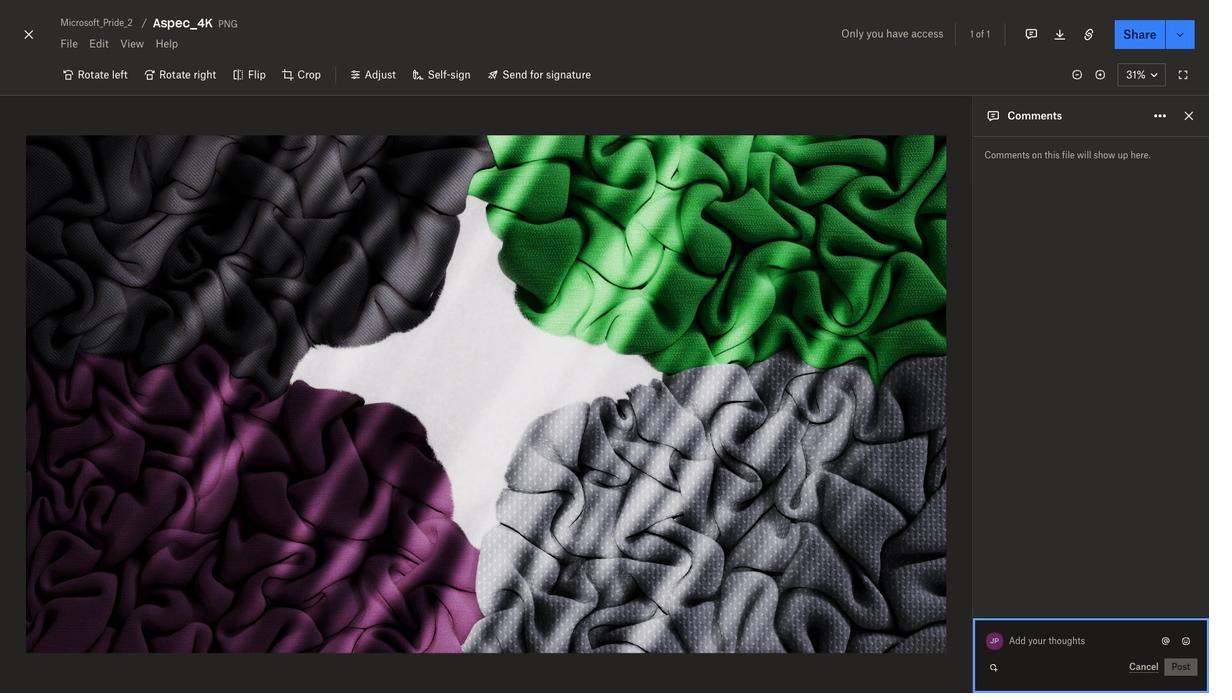 Task type: locate. For each thing, give the bounding box(es) containing it.
aspec_4k.png image
[[26, 136, 947, 654], [26, 136, 947, 654]]

close right sidebar image
[[1181, 107, 1198, 125]]



Task type: describe. For each thing, give the bounding box(es) containing it.
add your thoughts image
[[1010, 634, 1146, 649]]

close image
[[20, 23, 37, 46]]

Add your thoughts text field
[[1010, 630, 1158, 653]]



Task type: vqa. For each thing, say whether or not it's contained in the screenshot.
right 180-DAY ACCIDENT, THEFT, AND DISASTER RECOVERY
no



